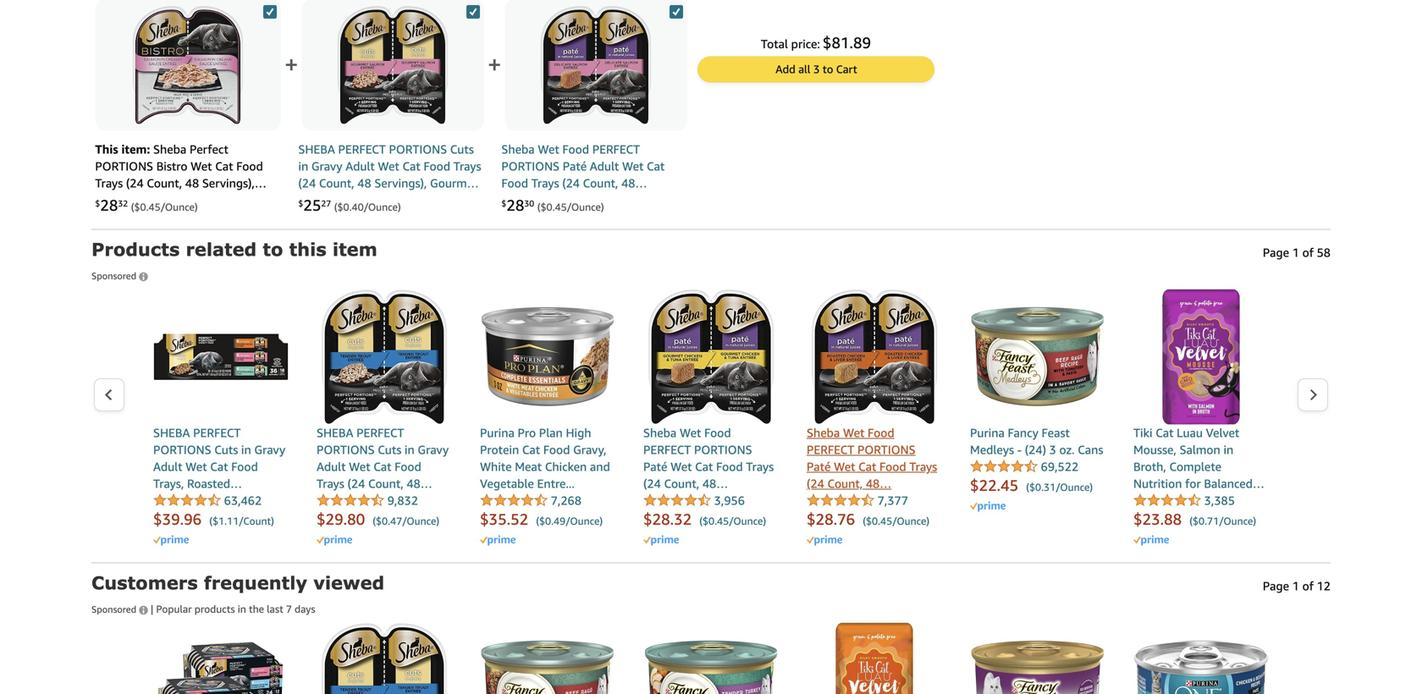 Task type: describe. For each thing, give the bounding box(es) containing it.
(24 inside "sheba wet food perfect portions paté adult wet cat food trays (24 count, 48 servings), delicate salmon entrée, easy peel twin-pack trays , 1.32 ounce (pack of 48)"
[[562, 176, 580, 190]]

$23.88 ($0.71/ounce)
[[1134, 510, 1257, 528]]

the
[[249, 603, 264, 615]]

in left the in the bottom left of the page
[[238, 603, 246, 615]]

($0.45/ounce) inside $ 28 30 ($0.45/ounce)
[[537, 201, 604, 213]]

twin- inside sheba perfect portions bistro wet cat food trays (24 count, 48 servings), salmon in creamy sauce entrée, easy peel twin-pack trays
[[148, 210, 178, 224]]

sheba up 3,956 link
[[644, 426, 677, 440]]

1 sheba perfect portions cuts in gravy adult wet cat food trays (24 count, 48 servings), tender trout entrée, easy peel twin-pack trays image from the top
[[317, 289, 452, 425]]

cat inside purina pro plan high protein cat food gravy, white meat chicken and vegetable entre...
[[522, 443, 540, 457]]

cans
[[1078, 443, 1104, 457]]

velvet
[[1206, 426, 1240, 440]]

sheba for $39.96
[[153, 426, 190, 440]]

meat
[[515, 460, 542, 474]]

popular
[[156, 603, 192, 615]]

3,385 link
[[1134, 494, 1235, 509]]

| popular products in the last 7 days
[[151, 603, 315, 615]]

in inside sheba perfect portions bistro wet cat food trays (24 count, 48 servings), salmon in creamy sauce entrée, easy peel twin-pack trays
[[139, 193, 149, 207]]

salmon inside sheba perfect portions cuts in gravy adult wet cat food trays (24 count, 48 servings), gourmet salmon entrée, easy peel twin- pack trays
[[298, 193, 339, 207]]

item:
[[121, 142, 150, 156]]

count, inside sheba perfect portions bistro wet cat food trays (24 count, 48 servings), salmon in creamy sauce entrée, easy peel twin-pack trays
[[147, 176, 182, 190]]

servings), for 25
[[375, 176, 427, 190]]

9,832
[[388, 494, 418, 508]]

portions inside sheba perfect portions cuts in gravy adult wet cat food trays (24 count, 48 servings), gourmet salmon entrée, easy peel twin- pack trays
[[389, 142, 447, 156]]

oz.
[[1060, 443, 1075, 457]]

3,956 link
[[644, 494, 745, 509]]

checkbox image for $ 28 30 ($0.45/ounce)
[[670, 5, 683, 19]]

(24 inside sheba perfect portions cuts in gravy adult wet cat food trays (24 count, 48 servings), gourmet salmon entrée, easy peel twin- pack trays
[[298, 176, 316, 190]]

trays up $28.76 ($0.45/ounce)
[[910, 460, 938, 474]]

tiki cat luau velvet mousse, salmon in broth, complete nutrition for balanced…
[[1134, 426, 1265, 491]]

sheba wet food perfect portions paté wet cat food trays (24 count, 48 servings), roasted chicken and liver entrée, easy peel twin-pack trays image
[[807, 289, 942, 425]]

7,377
[[878, 494, 909, 508]]

purina fancy feast wet cat food, medleys - (24) 3 oz. cans image
[[644, 623, 779, 694]]

gravy for $29.80
[[418, 443, 449, 457]]

sheba perfect portions bistro wet cat food trays (24 count, 48 servings), salmon in creamy sauce entrée, easy peel twin-pack trays
[[95, 142, 268, 224]]

sheba perfect portions cuts in gravy adult wet cat food trays (24 count, 48…
[[317, 426, 449, 491]]

perfect up '7,377' link
[[807, 443, 855, 457]]

cart
[[836, 63, 858, 76]]

count, inside sheba perfect portions cuts in gravy adult wet cat food trays (24 count, 48 servings), gourmet salmon entrée, easy peel twin- pack trays
[[319, 176, 354, 190]]

trays up gourmet
[[454, 159, 481, 173]]

sheba wet food perfect portions paté adult wet cat food trays (24 count, 48 servings), delicate salmon entrée, easy peel twin-pack trays , 1.32 ounce (pack of 48)
[[502, 142, 686, 241]]

$22.45 ($0.31/ounce)
[[970, 476, 1093, 495]]

$35.52 ($0.49/ounce)
[[480, 510, 603, 528]]

purina fancy feast medleys - (24) 3 oz. cans
[[970, 426, 1104, 457]]

sheba perfect portions cuts in gravy adult wet cat food trays, roasted… link
[[153, 289, 289, 492]]

32
[[118, 199, 128, 208]]

adult for sheba perfect portions cuts in gravy adult wet cat food trays (24 count, 48 servings), gourmet salmon entrée, easy peel twin- pack trays
[[346, 159, 375, 173]]

purina for $35.52
[[480, 426, 515, 440]]

sheba wet food perfect portions paté adult wet cat food trays (24 count, 48 servings), delicate salmon entrée, easy peel twin-pack trays , 1.32 ounce (pack of 48) link
[[502, 141, 688, 241]]

purina pro plan high protein cat food gravy, white meat chicken and vegetable entre...
[[480, 426, 610, 491]]

page 1 of 12
[[1263, 579, 1331, 593]]

plan
[[539, 426, 563, 440]]

tiki cat luau velvet mousse, salmon in broth, complete nutrition for balanced… link
[[1134, 289, 1269, 492]]

medleys
[[970, 443, 1014, 457]]

($0.45/ounce) inside $28.32 ($0.45/ounce)
[[700, 515, 766, 527]]

48… for $28.32
[[703, 477, 728, 491]]

easy for 28
[[502, 210, 526, 224]]

1 vertical spatial purina fancy feast medleys - (24) 3 oz. cans image
[[480, 623, 616, 694]]

total
[[761, 37, 788, 51]]

48)
[[585, 227, 603, 241]]

adult for sheba wet food perfect portions paté adult wet cat food trays (24 count, 48 servings), delicate salmon entrée, easy peel twin-pack trays , 1.32 ounce (pack of 48)
[[590, 159, 619, 173]]

1 horizontal spatial to
[[823, 63, 834, 76]]

(pack
[[539, 227, 568, 241]]

portions inside the sheba perfect portions cuts in gravy adult wet cat food trays (24 count, 48…
[[317, 443, 375, 457]]

12
[[1317, 579, 1331, 593]]

white
[[480, 460, 512, 474]]

$ 28 30 ($0.45/ounce)
[[502, 196, 604, 214]]

7,268
[[551, 494, 582, 508]]

69,522
[[1041, 460, 1079, 474]]

broth,
[[1134, 460, 1167, 474]]

count, up '7,377' link
[[828, 477, 863, 491]]

entrée, for 25
[[342, 193, 380, 207]]

twin- for 28
[[555, 210, 585, 224]]

add
[[776, 63, 796, 76]]

sheba perfect portions cuts in gravy adult wet cat food trays (24 count, 48… link
[[317, 289, 452, 492]]

portions up 7,377
[[858, 443, 916, 457]]

bistro
[[156, 159, 188, 173]]

perfect inside "sheba wet food perfect portions paté adult wet cat food trays (24 count, 48 servings), delicate salmon entrée, easy peel twin-pack trays , 1.32 ounce (pack of 48)"
[[592, 142, 640, 156]]

count, inside "sheba wet food perfect portions paté adult wet cat food trays (24 count, 48 servings), delicate salmon entrée, easy peel twin-pack trays , 1.32 ounce (pack of 48)"
[[583, 176, 618, 190]]

$ for sheba wet food perfect portions paté adult wet cat food trays (24 count, 48 servings), delicate salmon entrée, easy peel twin-pack trays , 1.32 ounce (pack of 48)
[[502, 199, 507, 208]]

paté inside "sheba wet food perfect portions paté adult wet cat food trays (24 count, 48 servings), delicate salmon entrée, easy peel twin-pack trays , 1.32 ounce (pack of 48)"
[[563, 159, 587, 173]]

salmon inside "sheba wet food perfect portions paté adult wet cat food trays (24 count, 48 servings), delicate salmon entrée, easy peel twin-pack trays , 1.32 ounce (pack of 48)"
[[604, 193, 645, 207]]

portions inside sheba perfect portions cuts in gravy adult wet cat food trays, roasted…
[[153, 443, 211, 457]]

this item:
[[95, 142, 153, 156]]

sheba wet food perfect portions paté wet cat food trays (24 count, 48… for $28.76
[[807, 426, 938, 491]]

+ for 28
[[488, 50, 502, 79]]

tiki cat luau velvet mousse, chicken in broth, complete nutrition for balanced diet, wet cat food for all life stages, 2.8 oz. pouch (pack of 12) image
[[807, 623, 942, 694]]

twin- for 25
[[437, 193, 467, 207]]

chicken
[[545, 460, 587, 474]]

pack for 28
[[585, 210, 610, 224]]

cat inside "sheba wet food perfect portions paté adult wet cat food trays (24 count, 48 servings), delicate salmon entrée, easy peel twin-pack trays , 1.32 ounce (pack of 48)"
[[647, 159, 665, 173]]

$ for sheba perfect portions cuts in gravy adult wet cat food trays (24 count, 48 servings), gourmet salmon entrée, easy peel twin- pack trays
[[298, 199, 303, 208]]

$22.45
[[970, 476, 1019, 495]]

$28.32 ($0.45/ounce)
[[644, 510, 766, 528]]

mousse,
[[1134, 443, 1177, 457]]

servings), for 28
[[502, 193, 554, 207]]

($0.71/ounce)
[[1190, 515, 1257, 527]]

sheba up '7,377' link
[[807, 426, 840, 440]]

total price: $81.89
[[761, 33, 871, 52]]

fancy
[[1008, 426, 1039, 440]]

wet inside sheba perfect portions cuts in gravy adult wet cat food trays (24 count, 48 servings), gourmet salmon entrée, easy peel twin- pack trays
[[378, 159, 399, 173]]

in inside the sheba perfect portions cuts in gravy adult wet cat food trays (24 count, 48…
[[405, 443, 415, 457]]

feast
[[1042, 426, 1070, 440]]

sheba perfect portions cuts in gravy adult wet cat food trays (24 count, 48 servings), gourmet salmon entrée, easy peel twin- image
[[334, 6, 452, 124]]

of for products related to this item
[[1303, 246, 1314, 260]]

vegetable
[[480, 477, 534, 491]]

cuts for $39.96
[[214, 443, 238, 457]]

3,956
[[714, 494, 745, 508]]

28 for $ 28 32 ($0.45/ounce)
[[100, 196, 118, 214]]

48 for 28
[[622, 176, 635, 190]]

days
[[295, 603, 315, 615]]

|
[[151, 603, 153, 615]]

purina one grain free, natural senior pate wet cat food, vibrant maturity 7+ - (24) 3 oz. pull-top cans image
[[1134, 623, 1269, 694]]

1 horizontal spatial purina fancy feast medleys - (24) 3 oz. cans image
[[970, 289, 1106, 425]]

frequently
[[204, 572, 307, 594]]

7
[[286, 603, 292, 615]]

cuts for $29.80
[[378, 443, 402, 457]]

$29.80 ($0.47/ounce)
[[317, 510, 440, 528]]

page for customers frequently viewed
[[1263, 579, 1290, 593]]

food inside the sheba perfect portions cuts in gravy adult wet cat food trays (24 count, 48…
[[395, 460, 422, 474]]

48… for $28.76
[[866, 477, 892, 491]]

sheba perfect portions cuts in gravy adult wet cat food trays (24 count, 48 servings), gourmet salmon entrée, easy peel twin- pack trays link
[[298, 141, 484, 224]]

add all 3 to cart
[[776, 63, 858, 76]]

1.32
[[650, 210, 674, 224]]

count, up 3,956 link
[[664, 477, 700, 491]]

page 1 of 58
[[1263, 246, 1331, 260]]

30
[[524, 199, 534, 208]]

products related to this item
[[91, 238, 378, 260]]

complete
[[1170, 460, 1222, 474]]

$28.76
[[807, 510, 855, 528]]

trays left ,
[[613, 210, 641, 224]]

products
[[195, 603, 235, 615]]

previous image
[[104, 389, 113, 401]]

7,268 link
[[480, 494, 582, 509]]

trays up $ 28 30 ($0.45/ounce)
[[532, 176, 559, 190]]

page for products related to this item
[[1263, 246, 1290, 260]]

2 sponsored link from the top
[[91, 596, 151, 617]]

sponsored for second sponsored link from the bottom of the page
[[91, 271, 139, 282]]

protein
[[480, 443, 519, 457]]

pack inside sheba perfect portions bistro wet cat food trays (24 count, 48 servings), salmon in creamy sauce entrée, easy peel twin-pack trays
[[178, 210, 203, 224]]

cat inside sheba perfect portions cuts in gravy adult wet cat food trays (24 count, 48 servings), gourmet salmon entrée, easy peel twin- pack trays
[[403, 159, 421, 173]]

perfect inside sheba perfect portions cuts in gravy adult wet cat food trays, roasted…
[[193, 426, 241, 440]]

perfect up 3,956 link
[[644, 443, 691, 457]]

paté for $28.32
[[644, 460, 668, 474]]

25
[[303, 196, 321, 214]]

sheba wet food perfect portions paté wet cat food trays (24 count, 48… link for $28.76
[[807, 289, 942, 492]]

this
[[95, 142, 118, 156]]

28 for $ 28 30 ($0.45/ounce)
[[507, 196, 524, 214]]



Task type: vqa. For each thing, say whether or not it's contained in the screenshot.
4.4
no



Task type: locate. For each thing, give the bounding box(es) containing it.
1 for products related to this item
[[1293, 246, 1300, 260]]

entrée, up the 1.32
[[648, 193, 686, 207]]

2 horizontal spatial 48
[[622, 176, 635, 190]]

0 vertical spatial page
[[1263, 246, 1290, 260]]

cat inside sheba perfect portions cuts in gravy adult wet cat food trays, roasted…
[[210, 460, 228, 474]]

0 vertical spatial of
[[571, 227, 582, 241]]

0 horizontal spatial gravy
[[254, 443, 285, 457]]

gravy,
[[573, 443, 607, 457]]

servings), up ($0.40/ounce)
[[375, 176, 427, 190]]

trays up $28.32 ($0.45/ounce)
[[746, 460, 774, 474]]

2 sheba wet food perfect portions paté wet cat food trays (24 count, 48… link from the left
[[807, 289, 942, 492]]

0 vertical spatial to
[[823, 63, 834, 76]]

entrée, inside sheba perfect portions bistro wet cat food trays (24 count, 48 servings), salmon in creamy sauce entrée, easy peel twin-pack trays
[[230, 193, 268, 207]]

twin-
[[437, 193, 467, 207], [148, 210, 178, 224], [555, 210, 585, 224]]

2 horizontal spatial entrée,
[[648, 193, 686, 207]]

1
[[1293, 246, 1300, 260], [1293, 579, 1300, 593]]

trays,
[[153, 477, 184, 491]]

of left 48)
[[571, 227, 582, 241]]

cuts inside sheba perfect portions cuts in gravy adult wet cat food trays, roasted…
[[214, 443, 238, 457]]

in inside sheba perfect portions cuts in gravy adult wet cat food trays, roasted…
[[241, 443, 251, 457]]

$ left 30
[[502, 199, 507, 208]]

63,462 link
[[153, 494, 262, 509]]

sponsored link down customers
[[91, 596, 151, 617]]

3 $ from the left
[[502, 199, 507, 208]]

sheba wet food perfect portions paté wet cat food trays (24 count, 48… up '7,377' link
[[807, 426, 938, 491]]

1 horizontal spatial servings),
[[375, 176, 427, 190]]

1 horizontal spatial peel
[[411, 193, 433, 207]]

0 horizontal spatial cuts
[[214, 443, 238, 457]]

1 horizontal spatial easy
[[383, 193, 407, 207]]

entrée, right 27 in the top of the page
[[342, 193, 380, 207]]

48 inside sheba perfect portions cuts in gravy adult wet cat food trays (24 count, 48 servings), gourmet salmon entrée, easy peel twin- pack trays
[[358, 176, 371, 190]]

3 entrée, from the left
[[648, 193, 686, 207]]

portions up 30
[[502, 159, 560, 173]]

tiki
[[1134, 426, 1153, 440]]

1 horizontal spatial sheba wet food perfect portions paté wet cat food trays (24 count, 48…
[[807, 426, 938, 491]]

in right '32'
[[139, 193, 149, 207]]

3,385
[[1205, 494, 1235, 508]]

2 page from the top
[[1263, 579, 1290, 593]]

1 vertical spatial list
[[125, 623, 1297, 694]]

purina
[[480, 426, 515, 440], [970, 426, 1005, 440]]

1 sponsored link from the top
[[91, 262, 148, 283]]

nutrition
[[1134, 477, 1182, 491]]

0 horizontal spatial $
[[95, 199, 100, 208]]

sheba perfect portions cuts in gravy adult wet cat food trays, roasted chicken, gourmet salmon, and sustainable tuna entrée, easy peel twin-pack - 18 count (pack of 2) image
[[153, 289, 289, 425]]

trays down 27 in the top of the page
[[326, 210, 354, 224]]

easy inside sheba perfect portions cuts in gravy adult wet cat food trays (24 count, 48 servings), gourmet salmon entrée, easy peel twin- pack trays
[[383, 193, 407, 207]]

wet inside sheba perfect portions bistro wet cat food trays (24 count, 48 servings), salmon in creamy sauce entrée, easy peel twin-pack trays
[[191, 159, 212, 173]]

sheba inside the sheba perfect portions cuts in gravy adult wet cat food trays (24 count, 48…
[[317, 426, 353, 440]]

$ inside $ 25 27 ($0.40/ounce)
[[298, 199, 303, 208]]

$29.80
[[317, 510, 365, 528]]

3 pack from the left
[[585, 210, 610, 224]]

adult inside sheba perfect portions cuts in gravy adult wet cat food trays (24 count, 48 servings), gourmet salmon entrée, easy peel twin- pack trays
[[346, 159, 375, 173]]

(24 up '32'
[[126, 176, 144, 190]]

gravy inside sheba perfect portions cuts in gravy adult wet cat food trays (24 count, 48 servings), gourmet salmon entrée, easy peel twin- pack trays
[[311, 159, 343, 173]]

48… up 7,377
[[866, 477, 892, 491]]

sheba
[[298, 142, 335, 156], [153, 426, 190, 440], [317, 426, 353, 440]]

9,832 link
[[317, 494, 418, 509]]

trays inside the sheba perfect portions cuts in gravy adult wet cat food trays (24 count, 48…
[[317, 477, 344, 491]]

purina pro plan high protein cat food gravy, white meat chicken and vegetable entre... link
[[480, 289, 616, 492]]

purina inside purina pro plan high protein cat food gravy, white meat chicken and vegetable entre...
[[480, 426, 515, 440]]

2 horizontal spatial pack
[[585, 210, 610, 224]]

sheba wet food perfect portions paté wet cat food trays (24 count, 48 servings), gourmet chicken and tuna entrée, easy peel twin-pack trays image
[[644, 289, 779, 425]]

sheba up 30
[[502, 142, 535, 156]]

1 left 58
[[1293, 246, 1300, 260]]

1 entrée, from the left
[[230, 193, 268, 207]]

0 horizontal spatial checkbox image
[[263, 5, 277, 19]]

adult
[[346, 159, 375, 173], [590, 159, 619, 173], [153, 460, 182, 474], [317, 460, 346, 474]]

sponsored link
[[91, 262, 148, 283], [91, 596, 151, 617]]

1 horizontal spatial twin-
[[437, 193, 467, 207]]

portions up 3,956
[[694, 443, 752, 457]]

salmon down the this item:
[[95, 193, 136, 207]]

2 checkbox image from the left
[[670, 5, 683, 19]]

48… up 9,832
[[407, 477, 432, 491]]

$28.76 ($0.45/ounce)
[[807, 510, 930, 528]]

0 horizontal spatial sheba wet food perfect portions paté wet cat food trays (24 count, 48…
[[644, 426, 774, 491]]

1 $ from the left
[[95, 199, 100, 208]]

entrée, for 28
[[648, 193, 686, 207]]

sheba up trays,
[[153, 426, 190, 440]]

1 horizontal spatial entrée,
[[342, 193, 380, 207]]

purina pro plan high protein cat food gravy, white meat chicken and vegetable entree - (24) 3 oz. pull-top cans image
[[480, 289, 616, 425]]

peel down '32'
[[122, 210, 145, 224]]

sponsored for 1st sponsored link from the bottom
[[91, 604, 139, 615]]

food inside sheba perfect portions bistro wet cat food trays (24 count, 48 servings), salmon in creamy sauce entrée, easy peel twin-pack trays
[[236, 159, 263, 173]]

count, up delicate
[[583, 176, 618, 190]]

1 48 from the left
[[185, 176, 199, 190]]

2 horizontal spatial easy
[[502, 210, 526, 224]]

perfect inside sheba perfect portions cuts in gravy adult wet cat food trays (24 count, 48 servings), gourmet salmon entrée, easy peel twin- pack trays
[[338, 142, 386, 156]]

perfect inside the sheba perfect portions cuts in gravy adult wet cat food trays (24 count, 48…
[[357, 426, 404, 440]]

2 48… from the left
[[703, 477, 728, 491]]

0 horizontal spatial 48…
[[407, 477, 432, 491]]

count,
[[147, 176, 182, 190], [319, 176, 354, 190], [583, 176, 618, 190], [368, 477, 404, 491], [664, 477, 700, 491], [828, 477, 863, 491]]

1 sheba wet food perfect portions paté wet cat food trays (24 count, 48… from the left
[[644, 426, 774, 491]]

paté up 3,956 link
[[644, 460, 668, 474]]

gravy up 27 in the top of the page
[[311, 159, 343, 173]]

2 sheba perfect portions cuts in gravy adult wet cat food trays (24 count, 48 servings), tender trout entrée, easy peel twin-pack trays image from the top
[[317, 623, 452, 694]]

salmon up complete
[[1180, 443, 1221, 457]]

pack down the creamy
[[178, 210, 203, 224]]

sheba wet food perfect portions paté wet cat food trays (24 count, 48… link for $28.32
[[644, 289, 779, 492]]

adult inside sheba perfect portions cuts in gravy adult wet cat food trays, roasted…
[[153, 460, 182, 474]]

wet
[[538, 142, 559, 156], [191, 159, 212, 173], [378, 159, 399, 173], [622, 159, 644, 173], [680, 426, 701, 440], [843, 426, 865, 440], [186, 460, 207, 474], [349, 460, 371, 474], [671, 460, 692, 474], [834, 460, 856, 474]]

in up 25
[[298, 159, 308, 173]]

2 list from the top
[[125, 623, 1297, 694]]

perfect up '9,832' link
[[357, 426, 404, 440]]

adult for sheba perfect portions cuts in gravy adult wet cat food trays (24 count, 48…
[[317, 460, 346, 474]]

adult for sheba perfect portions cuts in gravy adult wet cat food trays, roasted…
[[153, 460, 182, 474]]

entrée, right sauce
[[230, 193, 268, 207]]

page left 12
[[1263, 579, 1290, 593]]

28 up ounce
[[507, 196, 524, 214]]

48 for 25
[[358, 176, 371, 190]]

adult inside the sheba perfect portions cuts in gravy adult wet cat food trays (24 count, 48…
[[317, 460, 346, 474]]

peel inside "sheba wet food perfect portions paté adult wet cat food trays (24 count, 48 servings), delicate salmon entrée, easy peel twin-pack trays , 1.32 ounce (pack of 48)"
[[529, 210, 552, 224]]

1 horizontal spatial cuts
[[378, 443, 402, 457]]

easy for 25
[[383, 193, 407, 207]]

roasted…
[[187, 477, 242, 491]]

customers frequently viewed
[[91, 572, 385, 594]]

last
[[267, 603, 283, 615]]

portions up '9,832' link
[[317, 443, 375, 457]]

sauce
[[196, 193, 227, 207]]

3
[[814, 63, 820, 76], [1050, 443, 1057, 457]]

delicate
[[557, 193, 601, 207]]

2 1 from the top
[[1293, 579, 1300, 593]]

sheba perfect portions bistro wet cat food trays (24 count, 48 servings), salmon in creamy sauce entrée, easy peel twin-pack image
[[129, 6, 247, 124]]

$ 25 27 ($0.40/ounce)
[[298, 196, 401, 214]]

0 vertical spatial sheba perfect portions cuts in gravy adult wet cat food trays (24 count, 48 servings), tender trout entrée, easy peel twin-pack trays image
[[317, 289, 452, 425]]

pack for 25
[[298, 210, 323, 224]]

1 horizontal spatial 28
[[507, 196, 524, 214]]

-
[[1018, 443, 1022, 457]]

1 48… from the left
[[407, 477, 432, 491]]

($0.45/ounce) up (pack
[[537, 201, 604, 213]]

sponsored link down products
[[91, 262, 148, 283]]

1 vertical spatial 1
[[1293, 579, 1300, 593]]

high
[[566, 426, 591, 440]]

$35.52
[[480, 510, 529, 528]]

0 horizontal spatial easy
[[95, 210, 119, 224]]

this
[[289, 238, 327, 260]]

63,462
[[224, 494, 262, 508]]

portions down the this item:
[[95, 159, 153, 173]]

food inside sheba perfect portions cuts in gravy adult wet cat food trays, roasted…
[[231, 460, 258, 474]]

0 vertical spatial sponsored
[[91, 271, 139, 282]]

2 horizontal spatial peel
[[529, 210, 552, 224]]

$81.89
[[823, 33, 871, 52]]

tiki cat luau velvet mousse, salmon in broth, complete nutrition for balanced diet, wet cat food for all life stages, 2.8 oz. pouch (pack of 12) image
[[1134, 289, 1269, 425]]

69,522 link
[[970, 460, 1079, 475]]

0 horizontal spatial 48
[[185, 176, 199, 190]]

peel down 30
[[529, 210, 552, 224]]

entrée, inside "sheba wet food perfect portions paté adult wet cat food trays (24 count, 48 servings), delicate salmon entrée, easy peel twin-pack trays , 1.32 ounce (pack of 48)"
[[648, 193, 686, 207]]

food inside sheba perfect portions cuts in gravy adult wet cat food trays (24 count, 48 servings), gourmet salmon entrée, easy peel twin- pack trays
[[424, 159, 450, 173]]

2 sheba wet food perfect portions paté wet cat food trays (24 count, 48… from the left
[[807, 426, 938, 491]]

0 vertical spatial 1
[[1293, 246, 1300, 260]]

servings), inside sheba perfect portions bistro wet cat food trays (24 count, 48 servings), salmon in creamy sauce entrée, easy peel twin-pack trays
[[202, 176, 255, 190]]

1 vertical spatial to
[[263, 238, 283, 260]]

cat inside the sheba perfect portions cuts in gravy adult wet cat food trays (24 count, 48…
[[374, 460, 392, 474]]

twin- inside "sheba wet food perfect portions paté adult wet cat food trays (24 count, 48 servings), delicate salmon entrée, easy peel twin-pack trays , 1.32 ounce (pack of 48)"
[[555, 210, 585, 224]]

sheba inside sheba perfect portions cuts in gravy adult wet cat food trays, roasted…
[[153, 426, 190, 440]]

servings), up ounce
[[502, 193, 554, 207]]

1 horizontal spatial purina
[[970, 426, 1005, 440]]

checkbox image
[[263, 5, 277, 19], [670, 5, 683, 19]]

item
[[333, 238, 378, 260]]

0 horizontal spatial 3
[[814, 63, 820, 76]]

($0.45/ounce) down 7,377
[[863, 515, 930, 527]]

cuts up roasted…
[[214, 443, 238, 457]]

adult up $ 25 27 ($0.40/ounce)
[[346, 159, 375, 173]]

1 vertical spatial of
[[1303, 246, 1314, 260]]

purina fancy feast medleys - (24) 3 oz. cans image
[[970, 289, 1106, 425], [480, 623, 616, 694]]

0 horizontal spatial 28
[[100, 196, 118, 214]]

$ inside $ 28 32 ($0.45/ounce)
[[95, 199, 100, 208]]

0 horizontal spatial to
[[263, 238, 283, 260]]

1 list from the top
[[125, 289, 1297, 547]]

viewed
[[313, 572, 385, 594]]

in up roasted…
[[241, 443, 251, 457]]

$28.32
[[644, 510, 692, 528]]

purina inside purina fancy feast medleys - (24) 3 oz. cans
[[970, 426, 1005, 440]]

1 vertical spatial sponsored link
[[91, 596, 151, 617]]

0 horizontal spatial pack
[[178, 210, 203, 224]]

2 pack from the left
[[298, 210, 323, 224]]

checkbox image
[[467, 5, 480, 19]]

gourmet
[[430, 176, 478, 190]]

peel for 28
[[529, 210, 552, 224]]

next image
[[1309, 389, 1318, 401]]

in down velvet
[[1224, 443, 1234, 457]]

gravy up 63,462
[[254, 443, 285, 457]]

to left cart
[[823, 63, 834, 76]]

in up 9,832
[[405, 443, 415, 457]]

page left 58
[[1263, 246, 1290, 260]]

($1.11/count)
[[209, 515, 274, 527]]

count, up 9,832
[[368, 477, 404, 491]]

0 horizontal spatial twin-
[[148, 210, 178, 224]]

cuts inside the sheba perfect portions cuts in gravy adult wet cat food trays (24 count, 48…
[[378, 443, 402, 457]]

sponsored down products
[[91, 271, 139, 282]]

gravy for $39.96
[[254, 443, 285, 457]]

1 28 from the left
[[100, 196, 118, 214]]

1 vertical spatial sponsored
[[91, 604, 139, 615]]

1 horizontal spatial checkbox image
[[670, 5, 683, 19]]

purina up protein
[[480, 426, 515, 440]]

sheba perfect portions cuts in gravy adult wet cat food tray, delicate salmon and tender whitefish & tuna entrée, twin-pack - 12 count (pack of 2) image
[[153, 623, 289, 694]]

2 entrée, from the left
[[342, 193, 380, 207]]

1 vertical spatial 3
[[1050, 443, 1057, 457]]

(24)
[[1025, 443, 1047, 457]]

2 horizontal spatial twin-
[[555, 210, 585, 224]]

$39.96 ($1.11/count)
[[153, 510, 274, 528]]

2 48 from the left
[[358, 176, 371, 190]]

$ left 27 in the top of the page
[[298, 199, 303, 208]]

1 1 from the top
[[1293, 246, 1300, 260]]

($0.31/ounce)
[[1026, 481, 1093, 493]]

sheba wet food perfect portions paté wet cat food trays (24 count, 48… up 3,956 link
[[644, 426, 774, 491]]

48… inside the sheba perfect portions cuts in gravy adult wet cat food trays (24 count, 48…
[[407, 477, 432, 491]]

portions inside "sheba wet food perfect portions paté adult wet cat food trays (24 count, 48 servings), delicate salmon entrée, easy peel twin-pack trays , 1.32 ounce (pack of 48)"
[[502, 159, 560, 173]]

0 horizontal spatial servings),
[[202, 176, 255, 190]]

3 48… from the left
[[866, 477, 892, 491]]

sheba inside "sheba wet food perfect portions paté adult wet cat food trays (24 count, 48 servings), delicate salmon entrée, easy peel twin-pack trays , 1.32 ounce (pack of 48)"
[[502, 142, 535, 156]]

in inside sheba perfect portions cuts in gravy adult wet cat food trays (24 count, 48 servings), gourmet salmon entrée, easy peel twin- pack trays
[[298, 159, 308, 173]]

sheba wet food perfect portions paté wet cat food trays (24 count, 48… for $28.32
[[644, 426, 774, 491]]

list containing $22.45
[[125, 289, 1297, 547]]

easy inside "sheba wet food perfect portions paté adult wet cat food trays (24 count, 48 servings), delicate salmon entrée, easy peel twin-pack trays , 1.32 ounce (pack of 48)"
[[502, 210, 526, 224]]

luau
[[1177, 426, 1203, 440]]

checkbox image for $ 28 32 ($0.45/ounce)
[[263, 5, 277, 19]]

paté for $28.76
[[807, 460, 831, 474]]

pack down 27 in the top of the page
[[298, 210, 323, 224]]

(24 up '9,832' link
[[348, 477, 365, 491]]

($0.45/ounce) inside $ 28 32 ($0.45/ounce)
[[131, 201, 198, 213]]

(24 up 25
[[298, 176, 316, 190]]

twin- down the creamy
[[148, 210, 178, 224]]

0 vertical spatial 3
[[814, 63, 820, 76]]

1 page from the top
[[1263, 246, 1290, 260]]

1 pack from the left
[[178, 210, 203, 224]]

(24 inside sheba perfect portions bistro wet cat food trays (24 count, 48 servings), salmon in creamy sauce entrée, easy peel twin-pack trays
[[126, 176, 144, 190]]

gravy inside the sheba perfect portions cuts in gravy adult wet cat food trays (24 count, 48…
[[418, 443, 449, 457]]

adult inside "sheba wet food perfect portions paté adult wet cat food trays (24 count, 48 servings), delicate salmon entrée, easy peel twin-pack trays , 1.32 ounce (pack of 48)"
[[590, 159, 619, 173]]

balanced…
[[1204, 477, 1265, 491]]

3 right all
[[814, 63, 820, 76]]

purina for $22.45
[[970, 426, 1005, 440]]

perfect up $ 25 27 ($0.40/ounce)
[[338, 142, 386, 156]]

adult up '9,832' link
[[317, 460, 346, 474]]

1 horizontal spatial 48
[[358, 176, 371, 190]]

0 horizontal spatial sheba wet food perfect portions paté wet cat food trays (24 count, 48… link
[[644, 289, 779, 492]]

pack inside sheba perfect portions cuts in gravy adult wet cat food trays (24 count, 48 servings), gourmet salmon entrée, easy peel twin- pack trays
[[298, 210, 323, 224]]

0 vertical spatial purina fancy feast medleys - (24) 3 oz. cans image
[[970, 289, 1106, 425]]

$23.88
[[1134, 510, 1182, 528]]

in inside tiki cat luau velvet mousse, salmon in broth, complete nutrition for balanced…
[[1224, 443, 1234, 457]]

cat inside tiki cat luau velvet mousse, salmon in broth, complete nutrition for balanced…
[[1156, 426, 1174, 440]]

twin- down delicate
[[555, 210, 585, 224]]

trays up '32'
[[95, 176, 123, 190]]

pack up 48)
[[585, 210, 610, 224]]

(24 up delicate
[[562, 176, 580, 190]]

28
[[100, 196, 118, 214], [507, 196, 524, 214]]

list
[[125, 289, 1297, 547], [125, 623, 1297, 694]]

(24 inside the sheba perfect portions cuts in gravy adult wet cat food trays (24 count, 48…
[[348, 477, 365, 491]]

purina fancy feast high protein senior - (24) 3 oz. cans image
[[970, 623, 1106, 694]]

,
[[644, 210, 647, 224]]

servings), inside sheba perfect portions cuts in gravy adult wet cat food trays (24 count, 48 servings), gourmet salmon entrée, easy peel twin- pack trays
[[375, 176, 427, 190]]

0 horizontal spatial peel
[[122, 210, 145, 224]]

3 48 from the left
[[622, 176, 635, 190]]

1 checkbox image from the left
[[263, 5, 277, 19]]

portions inside sheba perfect portions bistro wet cat food trays (24 count, 48 servings), salmon in creamy sauce entrée, easy peel twin-pack trays
[[95, 159, 153, 173]]

1 sponsored from the top
[[91, 271, 139, 282]]

adult up delicate
[[590, 159, 619, 173]]

peel for 25
[[411, 193, 433, 207]]

portions
[[389, 142, 447, 156], [95, 159, 153, 173], [502, 159, 560, 173], [153, 443, 211, 457], [317, 443, 375, 457], [694, 443, 752, 457], [858, 443, 916, 457]]

count, inside the sheba perfect portions cuts in gravy adult wet cat food trays (24 count, 48…
[[368, 477, 404, 491]]

3 inside purina fancy feast medleys - (24) 3 oz. cans
[[1050, 443, 1057, 457]]

of left 12
[[1303, 579, 1314, 593]]

1 + from the left
[[285, 50, 298, 79]]

sheba for $29.80
[[317, 426, 353, 440]]

servings), up sauce
[[202, 176, 255, 190]]

products
[[91, 238, 180, 260]]

0 horizontal spatial entrée,
[[230, 193, 268, 207]]

count, down bistro
[[147, 176, 182, 190]]

($0.47/ounce)
[[373, 515, 440, 527]]

0 horizontal spatial paté
[[563, 159, 587, 173]]

1 horizontal spatial gravy
[[311, 159, 343, 173]]

28 up products
[[100, 196, 118, 214]]

3 left oz.
[[1050, 443, 1057, 457]]

48 inside sheba perfect portions bistro wet cat food trays (24 count, 48 servings), salmon in creamy sauce entrée, easy peel twin-pack trays
[[185, 176, 199, 190]]

0 horizontal spatial purina fancy feast medleys - (24) 3 oz. cans image
[[480, 623, 616, 694]]

trays up $29.80
[[317, 477, 344, 491]]

2 horizontal spatial cuts
[[450, 142, 474, 156]]

peel inside sheba perfect portions cuts in gravy adult wet cat food trays (24 count, 48 servings), gourmet salmon entrée, easy peel twin- pack trays
[[411, 193, 433, 207]]

sheba inside sheba perfect portions cuts in gravy adult wet cat food trays (24 count, 48 servings), gourmet salmon entrée, easy peel twin- pack trays
[[298, 142, 335, 156]]

(24 up $28.76
[[807, 477, 825, 491]]

salmon up "this" at the top left of the page
[[298, 193, 339, 207]]

gravy inside sheba perfect portions cuts in gravy adult wet cat food trays, roasted…
[[254, 443, 285, 457]]

1 sheba wet food perfect portions paté wet cat food trays (24 count, 48… link from the left
[[644, 289, 779, 492]]

$
[[95, 199, 100, 208], [298, 199, 303, 208], [502, 199, 507, 208]]

2 horizontal spatial servings),
[[502, 193, 554, 207]]

gravy
[[311, 159, 343, 173], [254, 443, 285, 457], [418, 443, 449, 457]]

0 vertical spatial list
[[125, 289, 1297, 547]]

48 inside "sheba wet food perfect portions paté adult wet cat food trays (24 count, 48 servings), delicate salmon entrée, easy peel twin-pack trays , 1.32 ounce (pack of 48)"
[[622, 176, 635, 190]]

sheba perfect portions cuts in gravy adult wet cat food trays (24 count, 48 servings), tender trout entrée, easy peel twin-pack trays image
[[317, 289, 452, 425], [317, 623, 452, 694]]

1 vertical spatial page
[[1263, 579, 1290, 593]]

customers
[[91, 572, 198, 594]]

2 vertical spatial of
[[1303, 579, 1314, 593]]

of inside "sheba wet food perfect portions paté adult wet cat food trays (24 count, 48 servings), delicate salmon entrée, easy peel twin-pack trays , 1.32 ounce (pack of 48)"
[[571, 227, 582, 241]]

1 horizontal spatial 3
[[1050, 443, 1057, 457]]

2 + from the left
[[488, 50, 502, 79]]

2 horizontal spatial 48…
[[866, 477, 892, 491]]

Add all 3 to Cart submit
[[699, 57, 934, 82]]

portions up trays,
[[153, 443, 211, 457]]

$ inside $ 28 30 ($0.45/ounce)
[[502, 199, 507, 208]]

2 sponsored from the top
[[91, 604, 139, 615]]

entrée, inside sheba perfect portions cuts in gravy adult wet cat food trays (24 count, 48 servings), gourmet salmon entrée, easy peel twin- pack trays
[[342, 193, 380, 207]]

58
[[1317, 246, 1331, 260]]

2 purina from the left
[[970, 426, 1005, 440]]

$ left '32'
[[95, 199, 100, 208]]

sheba inside sheba perfect portions bistro wet cat food trays (24 count, 48 servings), salmon in creamy sauce entrée, easy peel twin-pack trays
[[153, 142, 187, 156]]

salmon inside sheba perfect portions bistro wet cat food trays (24 count, 48 servings), salmon in creamy sauce entrée, easy peel twin-pack trays
[[95, 193, 136, 207]]

0 horizontal spatial purina
[[480, 426, 515, 440]]

paté up delicate
[[563, 159, 587, 173]]

0 vertical spatial sponsored link
[[91, 262, 148, 283]]

1 horizontal spatial sheba wet food perfect portions paté wet cat food trays (24 count, 48… link
[[807, 289, 942, 492]]

1 horizontal spatial 48…
[[703, 477, 728, 491]]

sheba perfect portions cuts in gravy adult wet cat food trays, roasted…
[[153, 426, 285, 491]]

($0.45/ounce) down 3,956
[[700, 515, 766, 527]]

twin- inside sheba perfect portions cuts in gravy adult wet cat food trays (24 count, 48 servings), gourmet salmon entrée, easy peel twin- pack trays
[[437, 193, 467, 207]]

1 vertical spatial sheba perfect portions cuts in gravy adult wet cat food trays (24 count, 48 servings), tender trout entrée, easy peel twin-pack trays image
[[317, 623, 452, 694]]

salmon inside tiki cat luau velvet mousse, salmon in broth, complete nutrition for balanced…
[[1180, 443, 1221, 457]]

($0.45/ounce) inside $28.76 ($0.45/ounce)
[[863, 515, 930, 527]]

perfect up delicate
[[592, 142, 640, 156]]

1 for customers frequently viewed
[[1293, 579, 1300, 593]]

of left 58
[[1303, 246, 1314, 260]]

related
[[186, 238, 257, 260]]

count, up 27 in the top of the page
[[319, 176, 354, 190]]

purina fancy feast medleys - (24) 3 oz. cans link
[[970, 289, 1106, 459]]

paté up '7,377' link
[[807, 460, 831, 474]]

($0.40/ounce)
[[334, 201, 401, 213]]

1 horizontal spatial $
[[298, 199, 303, 208]]

ounce
[[502, 227, 536, 241]]

salmon up ,
[[604, 193, 645, 207]]

peel inside sheba perfect portions bistro wet cat food trays (24 count, 48 servings), salmon in creamy sauce entrée, easy peel twin-pack trays
[[122, 210, 145, 224]]

sponsored left |
[[91, 604, 139, 615]]

27
[[321, 199, 331, 208]]

cat inside sheba perfect portions bistro wet cat food trays (24 count, 48 servings), salmon in creamy sauce entrée, easy peel twin-pack trays
[[215, 159, 233, 173]]

0 horizontal spatial +
[[285, 50, 298, 79]]

portions up gourmet
[[389, 142, 447, 156]]

2 horizontal spatial $
[[502, 199, 507, 208]]

of for customers frequently viewed
[[1303, 579, 1314, 593]]

48… up 3,956
[[703, 477, 728, 491]]

sheba up bistro
[[153, 142, 187, 156]]

2 horizontal spatial gravy
[[418, 443, 449, 457]]

perfect up roasted…
[[193, 426, 241, 440]]

1 horizontal spatial paté
[[644, 460, 668, 474]]

2 $ from the left
[[298, 199, 303, 208]]

paté
[[563, 159, 587, 173], [644, 460, 668, 474], [807, 460, 831, 474]]

sheba up '9,832' link
[[317, 426, 353, 440]]

($0.45/ounce) down bistro
[[131, 201, 198, 213]]

pack inside "sheba wet food perfect portions paté adult wet cat food trays (24 count, 48 servings), delicate salmon entrée, easy peel twin-pack trays , 1.32 ounce (pack of 48)"
[[585, 210, 610, 224]]

entre...
[[537, 477, 575, 491]]

perfect
[[338, 142, 386, 156], [592, 142, 640, 156], [193, 426, 241, 440], [357, 426, 404, 440], [644, 443, 691, 457], [807, 443, 855, 457]]

cuts
[[450, 142, 474, 156], [214, 443, 238, 457], [378, 443, 402, 457]]

+ for 25
[[285, 50, 298, 79]]

salmon
[[95, 193, 136, 207], [298, 193, 339, 207], [604, 193, 645, 207], [1180, 443, 1221, 457]]

1 purina from the left
[[480, 426, 515, 440]]

cuts up gourmet
[[450, 142, 474, 156]]

wet inside the sheba perfect portions cuts in gravy adult wet cat food trays (24 count, 48…
[[349, 460, 371, 474]]

(24 up $28.32
[[644, 477, 661, 491]]

twin- down gourmet
[[437, 193, 467, 207]]

food inside purina pro plan high protein cat food gravy, white meat chicken and vegetable entre...
[[543, 443, 570, 457]]

sheba wet food perfect portions paté adult wet cat food trays (24 count, 48 servings), delicate salmon entrée, easy peel twin image
[[537, 6, 656, 124]]

trays down sauce
[[207, 210, 234, 224]]

food
[[563, 142, 589, 156], [236, 159, 263, 173], [424, 159, 450, 173], [502, 176, 528, 190], [705, 426, 731, 440], [868, 426, 895, 440], [543, 443, 570, 457], [231, 460, 258, 474], [395, 460, 422, 474], [716, 460, 743, 474], [880, 460, 907, 474]]

to
[[823, 63, 834, 76], [263, 238, 283, 260]]

peel down gourmet
[[411, 193, 433, 207]]

48…
[[407, 477, 432, 491], [703, 477, 728, 491], [866, 477, 892, 491]]

2 28 from the left
[[507, 196, 524, 214]]

easy inside sheba perfect portions bistro wet cat food trays (24 count, 48 servings), salmon in creamy sauce entrée, easy peel twin-pack trays
[[95, 210, 119, 224]]

1 horizontal spatial pack
[[298, 210, 323, 224]]

wet inside sheba perfect portions cuts in gravy adult wet cat food trays, roasted…
[[186, 460, 207, 474]]

cuts inside sheba perfect portions cuts in gravy adult wet cat food trays (24 count, 48 servings), gourmet salmon entrée, easy peel twin- pack trays
[[450, 142, 474, 156]]

servings), inside "sheba wet food perfect portions paté adult wet cat food trays (24 count, 48 servings), delicate salmon entrée, easy peel twin-pack trays , 1.32 ounce (pack of 48)"
[[502, 193, 554, 207]]

2 horizontal spatial paté
[[807, 460, 831, 474]]

1 horizontal spatial +
[[488, 50, 502, 79]]



